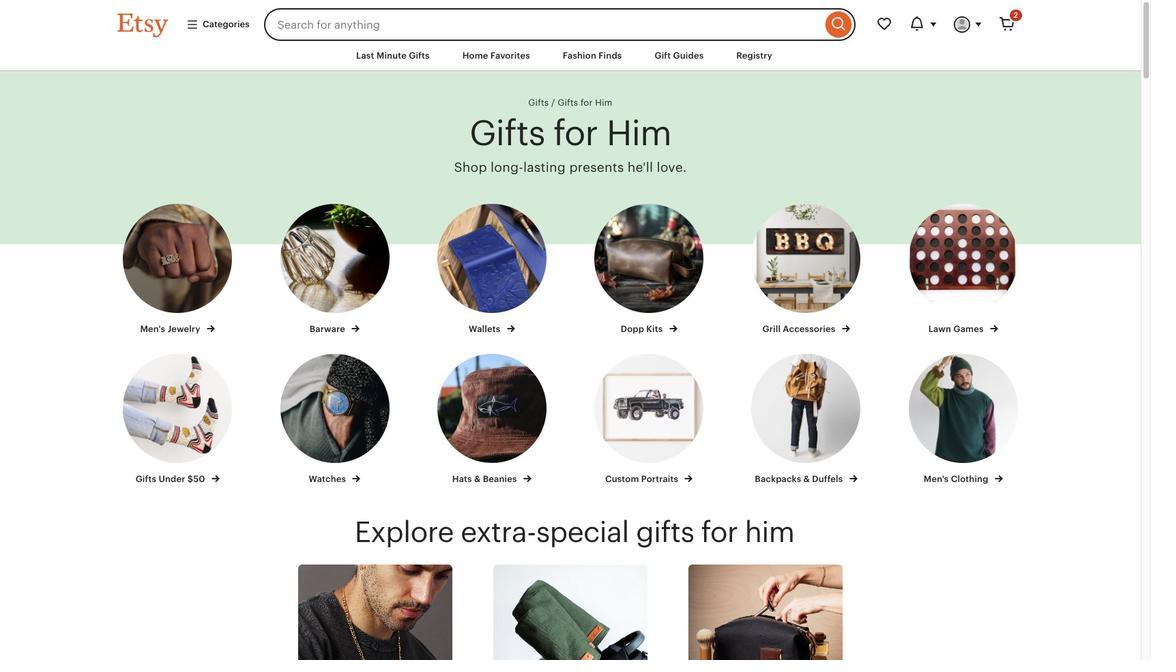 Task type: describe. For each thing, give the bounding box(es) containing it.
wallets link
[[426, 204, 558, 336]]

minute
[[377, 51, 407, 61]]

registry link
[[727, 44, 783, 68]]

custom portraits
[[605, 475, 681, 485]]

2
[[1014, 11, 1018, 19]]

love.
[[657, 160, 687, 175]]

gift
[[655, 51, 671, 61]]

accessories
[[783, 324, 836, 335]]

2 vertical spatial for
[[701, 516, 738, 549]]

fashion finds link
[[553, 44, 632, 68]]

fashion finds
[[563, 51, 622, 61]]

home favorites link
[[452, 44, 541, 68]]

home favorites
[[463, 51, 530, 61]]

0 vertical spatial for
[[581, 98, 593, 108]]

shop
[[454, 160, 487, 175]]

hats & beanies link
[[426, 354, 558, 486]]

gifts under $50
[[136, 475, 207, 485]]

barware
[[310, 324, 348, 335]]

1 vertical spatial gifts for him
[[470, 113, 672, 153]]

men's clothing link
[[897, 354, 1030, 486]]

2 link
[[991, 8, 1024, 41]]

extra-
[[461, 516, 536, 549]]

none search field inside 'categories' banner
[[264, 8, 856, 41]]

custom
[[605, 475, 639, 485]]

$50
[[188, 475, 205, 485]]

gifts
[[636, 516, 694, 549]]

finds
[[599, 51, 622, 61]]

games
[[954, 324, 984, 335]]

gifts for husband image
[[689, 565, 843, 661]]

watches
[[309, 475, 348, 485]]

barware link
[[269, 204, 401, 336]]

0 vertical spatial him
[[595, 98, 613, 108]]

men's for men's clothing
[[924, 475, 949, 485]]

presents
[[570, 160, 624, 175]]

gifts right gifts link
[[558, 98, 578, 108]]

categories banner
[[93, 0, 1049, 41]]

last minute gifts
[[356, 51, 430, 61]]

gifts inside the gifts under $50 link
[[136, 475, 156, 485]]

hats
[[452, 475, 472, 485]]

beanies
[[483, 475, 517, 485]]

lawn games link
[[897, 204, 1030, 336]]

Search for anything text field
[[264, 8, 823, 41]]

backpacks
[[755, 475, 802, 485]]

backpacks & duffels
[[755, 475, 846, 485]]

favorites
[[491, 51, 530, 61]]

dopp
[[621, 324, 644, 335]]

grill
[[763, 324, 781, 335]]

last
[[356, 51, 374, 61]]

lawn
[[929, 324, 952, 335]]

guides
[[673, 51, 704, 61]]

& for hats
[[474, 475, 481, 485]]

gifts inside last minute gifts link
[[409, 51, 430, 61]]



Task type: locate. For each thing, give the bounding box(es) containing it.
0 vertical spatial men's
[[140, 324, 165, 335]]

hats & beanies
[[452, 475, 519, 485]]

lawn games
[[929, 324, 986, 335]]

men's jewelry
[[140, 324, 203, 335]]

last minute gifts link
[[346, 44, 440, 68]]

for down fashion finds link
[[581, 98, 593, 108]]

gifts down favorites
[[529, 98, 549, 108]]

custom portraits link
[[583, 354, 716, 486]]

backpacks & duffels link
[[740, 354, 873, 486]]

men's for men's jewelry
[[140, 324, 165, 335]]

0 horizontal spatial &
[[474, 475, 481, 485]]

dopp kits
[[621, 324, 665, 335]]

gifts for him
[[558, 98, 613, 108], [470, 113, 672, 153]]

home
[[463, 51, 488, 61]]

him up he'll
[[607, 113, 672, 153]]

gifts for him up shop long-lasting presents he'll love.
[[470, 113, 672, 153]]

shop long-lasting presents he'll love.
[[454, 160, 687, 175]]

0 horizontal spatial men's
[[140, 324, 165, 335]]

gifts up 'long-' in the left top of the page
[[470, 113, 545, 153]]

&
[[474, 475, 481, 485], [804, 475, 810, 485]]

for
[[581, 98, 593, 108], [554, 113, 598, 153], [701, 516, 738, 549]]

categories
[[203, 19, 250, 29]]

long-
[[491, 160, 524, 175]]

portraits
[[642, 475, 679, 485]]

None search field
[[264, 8, 856, 41]]

gift guides link
[[645, 44, 714, 68]]

1 horizontal spatial &
[[804, 475, 810, 485]]

gifts left under
[[136, 475, 156, 485]]

men's jewelry link
[[111, 204, 244, 336]]

gifts for boyfriend image
[[298, 565, 453, 661]]

gifts for him right gifts link
[[558, 98, 613, 108]]

him down finds
[[595, 98, 613, 108]]

explore
[[355, 516, 454, 549]]

watches link
[[269, 354, 401, 486]]

explore extra-special gifts for him
[[355, 516, 795, 549]]

gifts link
[[529, 98, 549, 108]]

for left him
[[701, 516, 738, 549]]

him
[[595, 98, 613, 108], [607, 113, 672, 153]]

0 vertical spatial gifts for him
[[558, 98, 613, 108]]

lasting
[[524, 160, 566, 175]]

clothing
[[951, 475, 989, 485]]

kits
[[647, 324, 663, 335]]

dopp kits link
[[583, 204, 716, 336]]

& inside backpacks & duffels link
[[804, 475, 810, 485]]

& for backpacks
[[804, 475, 810, 485]]

gifts under $50 link
[[111, 354, 244, 486]]

gift guides
[[655, 51, 704, 61]]

him
[[745, 516, 795, 549]]

2 & from the left
[[804, 475, 810, 485]]

for up shop long-lasting presents he'll love.
[[554, 113, 598, 153]]

1 vertical spatial men's
[[924, 475, 949, 485]]

duffels
[[813, 475, 843, 485]]

jewelry
[[168, 324, 200, 335]]

menu bar containing last minute gifts
[[93, 41, 1049, 72]]

grill accessories
[[763, 324, 838, 335]]

gifts
[[409, 51, 430, 61], [529, 98, 549, 108], [558, 98, 578, 108], [470, 113, 545, 153], [136, 475, 156, 485]]

1 horizontal spatial men's
[[924, 475, 949, 485]]

menu bar
[[93, 41, 1049, 72]]

gifts right minute
[[409, 51, 430, 61]]

1 vertical spatial for
[[554, 113, 598, 153]]

& inside hats & beanies link
[[474, 475, 481, 485]]

he'll
[[628, 160, 653, 175]]

1 vertical spatial him
[[607, 113, 672, 153]]

1 & from the left
[[474, 475, 481, 485]]

& left duffels
[[804, 475, 810, 485]]

gifts for dad image
[[494, 565, 648, 661]]

wallets
[[469, 324, 503, 335]]

men's left clothing
[[924, 475, 949, 485]]

under
[[159, 475, 185, 485]]

categories button
[[176, 12, 260, 37]]

men's left jewelry
[[140, 324, 165, 335]]

fashion
[[563, 51, 597, 61]]

grill accessories link
[[740, 204, 873, 336]]

men's clothing
[[924, 475, 991, 485]]

men's
[[140, 324, 165, 335], [924, 475, 949, 485]]

registry
[[737, 51, 773, 61]]

special
[[536, 516, 629, 549]]

& right hats
[[474, 475, 481, 485]]



Task type: vqa. For each thing, say whether or not it's contained in the screenshot.
1st and from left
no



